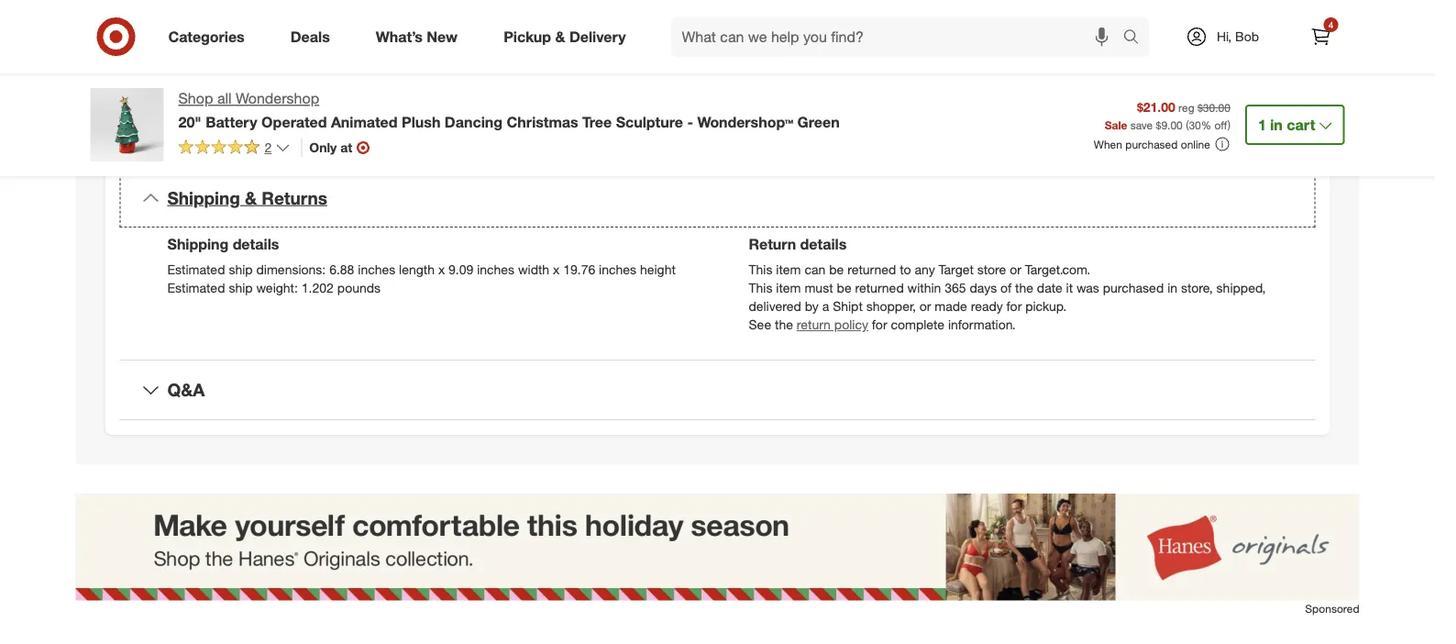 Task type: describe. For each thing, give the bounding box(es) containing it.
to inside return details this item can be returned to any target store or target.com. this item must be returned within 365 days of the date it was purchased in store, shipped, delivered by a shipt shopper, or made ready for pickup. see the return policy for complete information.
[[900, 261, 912, 278]]

only at
[[309, 139, 352, 155]]

pounds
[[337, 280, 381, 296]]

shipping for shipping & returns
[[167, 187, 240, 208]]

1 in cart for 20" battery operated animated plush dancing christmas tree sculpture - wondershop™ green element
[[1259, 116, 1316, 133]]

wondershop™
[[698, 113, 794, 131]]

only
[[309, 139, 337, 155]]

shipt
[[833, 298, 863, 314]]

)
[[1228, 118, 1231, 132]]

pickup & delivery link
[[488, 17, 649, 57]]

length
[[399, 261, 435, 278]]

1
[[1259, 116, 1267, 133]]

it.
[[609, 125, 619, 141]]

0 vertical spatial in
[[1271, 116, 1283, 133]]

deals
[[291, 28, 330, 45]]

deals link
[[275, 17, 353, 57]]

6.88
[[329, 261, 354, 278]]

2 vertical spatial item
[[776, 280, 801, 296]]

:
[[205, 65, 208, 81]]

pickup & delivery
[[504, 28, 626, 45]]

above
[[270, 125, 305, 141]]

1 this from the top
[[749, 261, 773, 278]]

shop
[[178, 89, 213, 107]]

was
[[1077, 280, 1100, 296]]

reg
[[1179, 101, 1195, 114]]

return
[[749, 235, 796, 253]]

delivered
[[749, 298, 802, 314]]

sculpture
[[616, 113, 683, 131]]

bob
[[1236, 28, 1260, 44]]

target.com.
[[1025, 261, 1091, 278]]

ready
[[971, 298, 1003, 314]]

$21.00
[[1137, 99, 1176, 115]]

q&a
[[167, 379, 205, 400]]

$21.00 reg $30.00 sale save $ 9.00 ( 30 % off )
[[1105, 99, 1231, 132]]

any
[[915, 261, 935, 278]]

(
[[1186, 118, 1189, 132]]

image of 20" battery operated animated plush dancing christmas tree sculpture - wondershop™ green image
[[90, 88, 164, 161]]

0 vertical spatial or
[[397, 125, 409, 141]]

shipping details estimated ship dimensions: 6.88 inches length x 9.09 inches width x 19.76 inches height estimated ship weight: 1.202 pounds
[[167, 235, 676, 296]]

height
[[640, 261, 676, 278]]

weight:
[[256, 280, 298, 296]]

by
[[805, 298, 819, 314]]

$
[[1156, 118, 1162, 132]]

in inside return details this item can be returned to any target store or target.com. this item must be returned within 365 days of the date it was purchased in store, shipped, delivered by a shipt shopper, or made ready for pickup. see the return policy for complete information.
[[1168, 280, 1178, 296]]

1 in cart
[[1259, 116, 1316, 133]]

what's
[[376, 28, 423, 45]]

2 estimated from the top
[[167, 280, 225, 296]]

want
[[492, 125, 520, 141]]

0 vertical spatial item
[[200, 125, 225, 141]]

it
[[1067, 280, 1073, 296]]

2 this from the top
[[749, 280, 773, 296]]

if the item details above aren't accurate or complete, we want to know about it. report incorrect product info.
[[167, 125, 793, 141]]

0 vertical spatial the
[[178, 125, 196, 141]]

365
[[945, 280, 967, 296]]

%
[[1202, 118, 1212, 132]]

can
[[805, 261, 826, 278]]

$30.00
[[1198, 101, 1231, 114]]

30
[[1189, 118, 1202, 132]]

operated
[[261, 113, 327, 131]]

information.
[[949, 317, 1016, 333]]

at
[[341, 139, 352, 155]]

shopper,
[[867, 298, 916, 314]]

know
[[538, 125, 569, 141]]

0 vertical spatial for
[[1007, 298, 1022, 314]]

delivery
[[570, 28, 626, 45]]

2 x from the left
[[553, 261, 560, 278]]

if
[[167, 125, 175, 141]]

2 inches from the left
[[477, 261, 515, 278]]

what's new
[[376, 28, 458, 45]]

return
[[797, 317, 831, 333]]

1 vertical spatial returned
[[855, 280, 904, 296]]

off
[[1215, 118, 1228, 132]]

sale
[[1105, 118, 1128, 132]]

a
[[823, 298, 830, 314]]

new
[[427, 28, 458, 45]]

sponsored region
[[76, 493, 1360, 622]]

wondershop
[[236, 89, 319, 107]]

4 link
[[1301, 17, 1342, 57]]

-
[[688, 113, 694, 131]]

width
[[518, 261, 550, 278]]

1 vertical spatial the
[[1016, 280, 1034, 296]]

we
[[472, 125, 489, 141]]

must
[[805, 280, 834, 296]]

all
[[217, 89, 232, 107]]

pickup.
[[1026, 298, 1067, 314]]



Task type: locate. For each thing, give the bounding box(es) containing it.
2 horizontal spatial the
[[1016, 280, 1034, 296]]

for down of
[[1007, 298, 1022, 314]]

0 horizontal spatial in
[[1168, 280, 1178, 296]]

ship
[[229, 261, 253, 278], [229, 280, 253, 296]]

advertisement region
[[76, 493, 1360, 601]]

1 vertical spatial or
[[1010, 261, 1022, 278]]

estimated left weight:
[[167, 280, 225, 296]]

x
[[438, 261, 445, 278], [553, 261, 560, 278]]

2
[[265, 139, 272, 155]]

& right pickup at the left top of page
[[556, 28, 566, 45]]

made
[[935, 298, 968, 314]]

to right want on the left of page
[[524, 125, 535, 141]]

1 horizontal spatial x
[[553, 261, 560, 278]]

1 estimated from the top
[[167, 261, 225, 278]]

target
[[939, 261, 974, 278]]

inches right 9.09
[[477, 261, 515, 278]]

0 vertical spatial this
[[749, 261, 773, 278]]

shipping down 2 link at the top of page
[[167, 187, 240, 208]]

see
[[749, 317, 772, 333]]

0 vertical spatial ship
[[229, 261, 253, 278]]

details up can
[[801, 235, 847, 253]]

20"
[[178, 113, 202, 131]]

item left can
[[776, 261, 801, 278]]

What can we help you find? suggestions appear below search field
[[671, 17, 1128, 57]]

this down return
[[749, 261, 773, 278]]

2 shipping from the top
[[167, 235, 229, 253]]

purchased right was
[[1103, 280, 1164, 296]]

1 shipping from the top
[[167, 187, 240, 208]]

be right can
[[829, 261, 844, 278]]

1 x from the left
[[438, 261, 445, 278]]

19.76
[[563, 261, 596, 278]]

0 vertical spatial purchased
[[1126, 137, 1178, 151]]

ship left 'dimensions:'
[[229, 261, 253, 278]]

0 horizontal spatial &
[[245, 187, 257, 208]]

2 vertical spatial the
[[775, 317, 793, 333]]

1 horizontal spatial the
[[775, 317, 793, 333]]

1 horizontal spatial in
[[1271, 116, 1283, 133]]

1 vertical spatial be
[[837, 280, 852, 296]]

date
[[1037, 280, 1063, 296]]

in left store,
[[1168, 280, 1178, 296]]

1 inches from the left
[[358, 261, 396, 278]]

4
[[1329, 19, 1334, 30]]

1 horizontal spatial &
[[556, 28, 566, 45]]

details inside return details this item can be returned to any target store or target.com. this item must be returned within 365 days of the date it was purchased in store, shipped, delivered by a shipt shopper, or made ready for pickup. see the return policy for complete information.
[[801, 235, 847, 253]]

ship left weight:
[[229, 280, 253, 296]]

1 vertical spatial &
[[245, 187, 257, 208]]

2 vertical spatial or
[[920, 298, 932, 314]]

0 vertical spatial to
[[524, 125, 535, 141]]

0 horizontal spatial the
[[178, 125, 196, 141]]

this
[[749, 261, 773, 278], [749, 280, 773, 296]]

inches up pounds on the top left of the page
[[358, 261, 396, 278]]

the down delivered
[[775, 317, 793, 333]]

item up delivered
[[776, 280, 801, 296]]

return details this item can be returned to any target store or target.com. this item must be returned within 365 days of the date it was purchased in store, shipped, delivered by a shipt shopper, or made ready for pickup. see the return policy for complete information.
[[749, 235, 1266, 333]]

or
[[397, 125, 409, 141], [1010, 261, 1022, 278], [920, 298, 932, 314]]

christmas
[[507, 113, 579, 131]]

0 vertical spatial shipping
[[167, 187, 240, 208]]

battery
[[206, 113, 257, 131]]

& for pickup
[[556, 28, 566, 45]]

this up delivered
[[749, 280, 773, 296]]

2 ship from the top
[[229, 280, 253, 296]]

complete
[[891, 317, 945, 333]]

0 horizontal spatial x
[[438, 261, 445, 278]]

be up shipt at the right
[[837, 280, 852, 296]]

&
[[556, 28, 566, 45], [245, 187, 257, 208]]

0 vertical spatial estimated
[[167, 261, 225, 278]]

0 vertical spatial returned
[[848, 261, 897, 278]]

shipping & returns button
[[120, 169, 1316, 227]]

2 horizontal spatial inches
[[599, 261, 637, 278]]

details left above
[[228, 125, 266, 141]]

complete,
[[412, 125, 469, 141]]

1 vertical spatial shipping
[[167, 235, 229, 253]]

dancing
[[445, 113, 503, 131]]

when
[[1094, 137, 1123, 151]]

green
[[798, 113, 840, 131]]

accurate
[[343, 125, 393, 141]]

0 horizontal spatial inches
[[358, 261, 396, 278]]

origin
[[167, 65, 205, 81]]

plush
[[402, 113, 441, 131]]

about
[[573, 125, 606, 141]]

imported
[[212, 65, 265, 81]]

0 vertical spatial &
[[556, 28, 566, 45]]

2 link
[[178, 138, 290, 159]]

within
[[908, 280, 942, 296]]

1.202
[[302, 280, 334, 296]]

1 vertical spatial for
[[872, 317, 888, 333]]

purchased inside return details this item can be returned to any target store or target.com. this item must be returned within 365 days of the date it was purchased in store, shipped, delivered by a shipt shopper, or made ready for pickup. see the return policy for complete information.
[[1103, 280, 1164, 296]]

shop all wondershop 20" battery operated animated plush dancing christmas tree sculpture - wondershop™ green
[[178, 89, 840, 131]]

1 vertical spatial purchased
[[1103, 280, 1164, 296]]

inches right 19.76
[[599, 261, 637, 278]]

item down all
[[200, 125, 225, 141]]

1 vertical spatial to
[[900, 261, 912, 278]]

& inside dropdown button
[[245, 187, 257, 208]]

policy
[[835, 317, 869, 333]]

0 horizontal spatial or
[[397, 125, 409, 141]]

1 vertical spatial ship
[[229, 280, 253, 296]]

details for return
[[801, 235, 847, 253]]

details for shipping
[[233, 235, 279, 253]]

what's new link
[[360, 17, 481, 57]]

info.
[[769, 125, 793, 141]]

return policy link
[[797, 317, 869, 333]]

the right if
[[178, 125, 196, 141]]

save
[[1131, 118, 1153, 132]]

1 ship from the top
[[229, 261, 253, 278]]

pickup
[[504, 28, 551, 45]]

& left returns
[[245, 187, 257, 208]]

hi, bob
[[1217, 28, 1260, 44]]

returns
[[262, 187, 327, 208]]

shipping inside shipping & returns dropdown button
[[167, 187, 240, 208]]

shipping for shipping details estimated ship dimensions: 6.88 inches length x 9.09 inches width x 19.76 inches height estimated ship weight: 1.202 pounds
[[167, 235, 229, 253]]

cart
[[1287, 116, 1316, 133]]

categories
[[168, 28, 245, 45]]

hi,
[[1217, 28, 1232, 44]]

1 horizontal spatial inches
[[477, 261, 515, 278]]

dimensions:
[[256, 261, 326, 278]]

shipping inside shipping details estimated ship dimensions: 6.88 inches length x 9.09 inches width x 19.76 inches height estimated ship weight: 1.202 pounds
[[167, 235, 229, 253]]

tree
[[583, 113, 612, 131]]

or right accurate
[[397, 125, 409, 141]]

0 horizontal spatial to
[[524, 125, 535, 141]]

search
[[1115, 29, 1159, 47]]

sponsored
[[1306, 602, 1360, 615]]

1 horizontal spatial for
[[1007, 298, 1022, 314]]

9.09
[[449, 261, 474, 278]]

shipping & returns
[[167, 187, 327, 208]]

report incorrect product info. button
[[623, 124, 793, 142]]

returned
[[848, 261, 897, 278], [855, 280, 904, 296]]

animated
[[331, 113, 398, 131]]

1 vertical spatial this
[[749, 280, 773, 296]]

x right width
[[553, 261, 560, 278]]

store,
[[1182, 280, 1214, 296]]

incorrect
[[666, 125, 717, 141]]

when purchased online
[[1094, 137, 1211, 151]]

or down within
[[920, 298, 932, 314]]

3 inches from the left
[[599, 261, 637, 278]]

for down shopper,
[[872, 317, 888, 333]]

store
[[978, 261, 1007, 278]]

9.00
[[1162, 118, 1183, 132]]

the right of
[[1016, 280, 1034, 296]]

details up 'dimensions:'
[[233, 235, 279, 253]]

1 vertical spatial item
[[776, 261, 801, 278]]

shipped,
[[1217, 280, 1266, 296]]

estimated
[[167, 261, 225, 278], [167, 280, 225, 296]]

or up of
[[1010, 261, 1022, 278]]

report
[[623, 125, 663, 141]]

1 horizontal spatial to
[[900, 261, 912, 278]]

1 vertical spatial in
[[1168, 280, 1178, 296]]

0 horizontal spatial for
[[872, 317, 888, 333]]

0 vertical spatial be
[[829, 261, 844, 278]]

search button
[[1115, 17, 1159, 61]]

2 horizontal spatial or
[[1010, 261, 1022, 278]]

purchased down $
[[1126, 137, 1178, 151]]

categories link
[[153, 17, 268, 57]]

estimated down shipping & returns at the top left
[[167, 261, 225, 278]]

shipping down shipping & returns at the top left
[[167, 235, 229, 253]]

details
[[228, 125, 266, 141], [233, 235, 279, 253], [801, 235, 847, 253]]

to left any
[[900, 261, 912, 278]]

x left 9.09
[[438, 261, 445, 278]]

in right 1
[[1271, 116, 1283, 133]]

item
[[200, 125, 225, 141], [776, 261, 801, 278], [776, 280, 801, 296]]

1 vertical spatial estimated
[[167, 280, 225, 296]]

details inside shipping details estimated ship dimensions: 6.88 inches length x 9.09 inches width x 19.76 inches height estimated ship weight: 1.202 pounds
[[233, 235, 279, 253]]

1 horizontal spatial or
[[920, 298, 932, 314]]

& for shipping
[[245, 187, 257, 208]]



Task type: vqa. For each thing, say whether or not it's contained in the screenshot.
the rightmost for
yes



